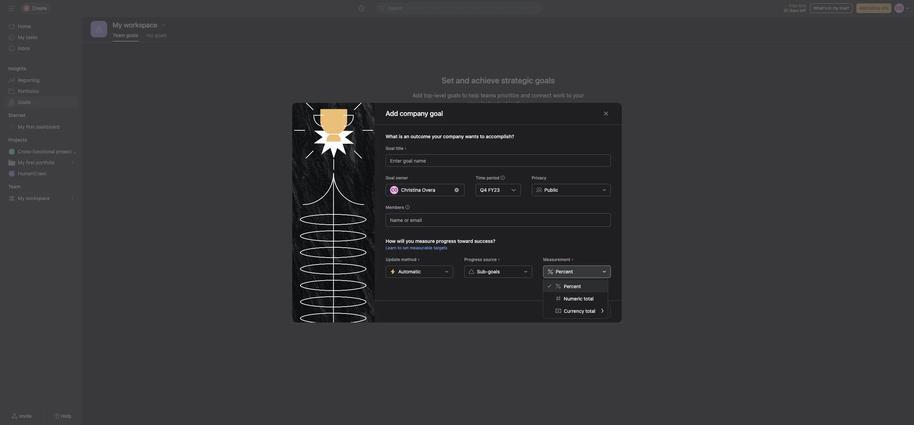 Task type: describe. For each thing, give the bounding box(es) containing it.
my goals link
[[147, 32, 167, 42]]

Name or email text field
[[390, 216, 427, 224]]

overa
[[422, 187, 435, 193]]

how will you measure progress toward success? learn to set measurable targets
[[386, 238, 496, 251]]

add for add top-level goals to help teams prioritize and connect work to your organization's objectives.
[[413, 92, 423, 99]]

0 horizontal spatial required image
[[404, 147, 408, 151]]

update
[[386, 257, 400, 262]]

measurable
[[410, 245, 433, 251]]

to accomplish?
[[480, 133, 514, 139]]

teams element
[[0, 181, 82, 205]]

goals for my goals
[[155, 32, 167, 38]]

title
[[396, 146, 404, 151]]

my goals
[[147, 32, 167, 38]]

save goal button
[[581, 306, 611, 318]]

my
[[833, 5, 839, 11]]

invite button
[[7, 411, 36, 423]]

reporting link
[[4, 75, 78, 86]]

left
[[800, 8, 807, 13]]

method
[[401, 257, 417, 262]]

outcome
[[411, 133, 431, 139]]

hide sidebar image
[[9, 5, 14, 11]]

inbox
[[18, 45, 30, 51]]

total for numeric total
[[584, 296, 594, 302]]

cross-functional project plan
[[18, 149, 82, 155]]

strategic goals
[[501, 76, 555, 85]]

automatic
[[399, 269, 421, 275]]

goals for sub-goals
[[488, 269, 500, 275]]

level
[[435, 92, 446, 99]]

projects button
[[0, 137, 27, 144]]

inbox link
[[4, 43, 78, 54]]

billing
[[869, 5, 880, 11]]

required image
[[571, 258, 575, 262]]

Enter goal name text field
[[386, 154, 611, 167]]

my first portfolio link
[[4, 157, 78, 168]]

tasks
[[26, 34, 38, 40]]

30
[[784, 8, 789, 13]]

how
[[386, 238, 396, 244]]

first for dashboard
[[26, 124, 35, 130]]

what's
[[814, 5, 827, 11]]

search
[[388, 5, 403, 11]]

insights element
[[0, 63, 82, 109]]

1 horizontal spatial to
[[462, 92, 467, 99]]

will
[[397, 238, 405, 244]]

save goal
[[585, 309, 607, 315]]

my first dashboard link
[[4, 122, 78, 133]]

my for my tasks
[[18, 34, 25, 40]]

cancel button
[[553, 306, 577, 318]]

numeric total
[[564, 296, 594, 302]]

time period
[[476, 175, 500, 181]]

functional
[[33, 149, 55, 155]]

total for currency total
[[586, 308, 596, 314]]

add for add goal
[[489, 122, 498, 128]]

set and achieve strategic goals
[[442, 76, 555, 85]]

insights button
[[0, 65, 26, 72]]

company
[[443, 133, 464, 139]]

public button
[[532, 184, 611, 196]]

progress
[[465, 257, 482, 262]]

free trial 30 days left
[[784, 3, 807, 13]]

christina overa
[[401, 187, 435, 193]]

measure
[[415, 238, 435, 244]]

currency total link
[[543, 305, 608, 317]]

search button
[[376, 3, 541, 14]]

christina
[[401, 187, 421, 193]]

workspace
[[26, 195, 50, 201]]

dashboard
[[36, 124, 60, 130]]

top-
[[424, 92, 435, 99]]

your inside the add top-level goals to help teams prioritize and connect work to your organization's objectives.
[[573, 92, 584, 99]]

numeric
[[564, 296, 583, 302]]

co
[[391, 187, 397, 193]]

achieve
[[472, 76, 500, 85]]

percent link
[[543, 280, 608, 293]]

public
[[545, 187, 558, 193]]

add goal
[[489, 122, 508, 128]]

my first dashboard
[[18, 124, 60, 130]]

update method
[[386, 257, 417, 262]]

percent inside dropdown button
[[556, 269, 573, 275]]

sub-goals button
[[465, 266, 532, 278]]

my for my first portfolio
[[18, 160, 25, 166]]

currency total
[[564, 308, 596, 314]]

cross-functional project plan link
[[4, 146, 82, 157]]

add billing info
[[860, 5, 889, 11]]

targets
[[434, 245, 448, 251]]



Task type: vqa. For each thing, say whether or not it's contained in the screenshot.
the "Create"
no



Task type: locate. For each thing, give the bounding box(es) containing it.
first for portfolio
[[26, 160, 35, 166]]

add inside "button"
[[489, 122, 498, 128]]

goals
[[126, 32, 138, 38], [155, 32, 167, 38], [448, 92, 461, 99], [488, 269, 500, 275]]

projects element
[[0, 134, 82, 181]]

automatic button
[[386, 266, 454, 278]]

to right work
[[567, 92, 572, 99]]

projects
[[8, 137, 27, 143]]

goal owner
[[386, 175, 408, 181]]

goal
[[499, 122, 508, 128], [597, 309, 607, 315]]

connect
[[532, 92, 552, 99]]

goal for goal title
[[386, 146, 395, 151]]

my for my first dashboard
[[18, 124, 25, 130]]

remove image
[[455, 188, 459, 192]]

0 horizontal spatial to
[[398, 245, 402, 251]]

your
[[573, 92, 584, 99], [432, 133, 442, 139]]

insights
[[8, 66, 26, 71]]

1 horizontal spatial required image
[[417, 258, 421, 262]]

0 vertical spatial and
[[456, 76, 470, 85]]

search list box
[[376, 3, 541, 14]]

portfolio
[[36, 160, 55, 166]]

company goal
[[400, 110, 443, 117]]

my left the tasks
[[18, 34, 25, 40]]

portfolios link
[[4, 86, 78, 97]]

1 goal from the top
[[386, 146, 395, 151]]

required image up sub-goals dropdown button
[[497, 258, 501, 262]]

an
[[404, 133, 410, 139]]

team down my workspace
[[113, 32, 125, 38]]

add company goal
[[386, 110, 443, 117]]

goal
[[386, 146, 395, 151], [386, 175, 395, 181]]

team
[[113, 32, 125, 38], [8, 184, 20, 190]]

add billing info button
[[857, 3, 892, 13]]

first up humancrawl
[[26, 160, 35, 166]]

my down cross-
[[18, 160, 25, 166]]

set
[[442, 76, 454, 85]]

required image for sub-goals
[[497, 258, 501, 262]]

my down "starred"
[[18, 124, 25, 130]]

my workspace
[[113, 21, 157, 29]]

percent up numeric
[[564, 284, 581, 289]]

add up to accomplish?
[[489, 122, 498, 128]]

learn to set measurable targets link
[[386, 245, 448, 251]]

days
[[790, 8, 799, 13]]

team button
[[0, 183, 20, 190]]

percent button
[[543, 266, 611, 278]]

project
[[56, 149, 72, 155]]

reporting
[[18, 77, 40, 83]]

my workspace
[[18, 195, 50, 201]]

team for team goals
[[113, 32, 125, 38]]

q4 fy23
[[480, 187, 500, 193]]

to inside how will you measure progress toward success? learn to set measurable targets
[[398, 245, 402, 251]]

starred element
[[0, 109, 82, 134]]

global element
[[0, 17, 82, 58]]

objectives.
[[503, 101, 530, 107]]

to left set
[[398, 245, 402, 251]]

in
[[829, 5, 832, 11]]

my down my workspace
[[147, 32, 154, 38]]

my inside the my tasks link
[[18, 34, 25, 40]]

add up what at the left top of page
[[386, 110, 398, 117]]

1 vertical spatial goal
[[597, 309, 607, 315]]

my inside my workspace link
[[18, 195, 25, 201]]

team down humancrawl
[[8, 184, 20, 190]]

add company goal dialog
[[292, 103, 622, 323]]

currency
[[564, 308, 584, 314]]

first inside projects element
[[26, 160, 35, 166]]

1 vertical spatial first
[[26, 160, 35, 166]]

your inside the add company goal dialog
[[432, 133, 442, 139]]

home
[[18, 23, 31, 29]]

1 vertical spatial percent
[[564, 284, 581, 289]]

your right work
[[573, 92, 584, 99]]

progress source
[[465, 257, 497, 262]]

1 vertical spatial and
[[521, 92, 530, 99]]

percent down measurement
[[556, 269, 573, 275]]

set
[[403, 245, 409, 251]]

organization's
[[467, 101, 502, 107]]

home link
[[4, 21, 78, 32]]

numeric total link
[[543, 293, 608, 305]]

add goal button
[[484, 119, 513, 131]]

1 vertical spatial your
[[432, 133, 442, 139]]

my tasks link
[[4, 32, 78, 43]]

first left "dashboard"
[[26, 124, 35, 130]]

0 horizontal spatial your
[[432, 133, 442, 139]]

1 vertical spatial total
[[586, 308, 596, 314]]

my inside my goals link
[[147, 32, 154, 38]]

add left billing
[[860, 5, 868, 11]]

0 vertical spatial total
[[584, 296, 594, 302]]

close this dialog image
[[604, 111, 609, 116]]

2 goal from the top
[[386, 175, 395, 181]]

starred button
[[0, 112, 25, 119]]

total inside the currency total link
[[586, 308, 596, 314]]

source
[[483, 257, 497, 262]]

1 horizontal spatial team
[[113, 32, 125, 38]]

and up the objectives.
[[521, 92, 530, 99]]

and right set at the top of page
[[456, 76, 470, 85]]

to left help at the top
[[462, 92, 467, 99]]

1 vertical spatial team
[[8, 184, 20, 190]]

goal up to accomplish?
[[499, 122, 508, 128]]

cross-
[[18, 149, 33, 155]]

0 horizontal spatial team
[[8, 184, 20, 190]]

first inside starred 'element'
[[26, 124, 35, 130]]

add inside the add top-level goals to help teams prioritize and connect work to your organization's objectives.
[[413, 92, 423, 99]]

0 horizontal spatial and
[[456, 76, 470, 85]]

progress
[[436, 238, 456, 244]]

goals inside the add top-level goals to help teams prioritize and connect work to your organization's objectives.
[[448, 92, 461, 99]]

total
[[584, 296, 594, 302], [586, 308, 596, 314]]

2 horizontal spatial to
[[567, 92, 572, 99]]

goals for team goals
[[126, 32, 138, 38]]

0 vertical spatial goal
[[499, 122, 508, 128]]

humancrawl
[[18, 171, 46, 177]]

cancel
[[557, 309, 572, 315]]

trial
[[799, 3, 807, 8]]

to
[[462, 92, 467, 99], [567, 92, 572, 99], [398, 245, 402, 251]]

my inside 'my first dashboard' link
[[18, 124, 25, 130]]

my inside my first portfolio link
[[18, 160, 25, 166]]

1 horizontal spatial your
[[573, 92, 584, 99]]

goal title
[[386, 146, 404, 151]]

my workspace link
[[4, 193, 78, 204]]

required image down learn to set measurable targets link
[[417, 258, 421, 262]]

wants
[[465, 133, 479, 139]]

invite
[[19, 414, 32, 419]]

2 horizontal spatial required image
[[497, 258, 501, 262]]

add top-level goals to help teams prioritize and connect work to your organization's objectives.
[[413, 92, 584, 107]]

team goals link
[[113, 32, 138, 42]]

2 first from the top
[[26, 160, 35, 166]]

1 first from the top
[[26, 124, 35, 130]]

team for team
[[8, 184, 20, 190]]

prioritize
[[498, 92, 519, 99]]

required image for automatic
[[417, 258, 421, 262]]

is
[[399, 133, 403, 139]]

my for my workspace
[[18, 195, 25, 201]]

my down 'team' dropdown button
[[18, 195, 25, 201]]

goal inside the save goal button
[[597, 309, 607, 315]]

0 horizontal spatial goal
[[499, 122, 508, 128]]

required image
[[404, 147, 408, 151], [417, 258, 421, 262], [497, 258, 501, 262]]

my first portfolio
[[18, 160, 55, 166]]

total inside numeric total link
[[584, 296, 594, 302]]

add inside button
[[860, 5, 868, 11]]

goal left title
[[386, 146, 395, 151]]

required image down an
[[404, 147, 408, 151]]

learn
[[386, 245, 397, 251]]

and inside the add top-level goals to help teams prioritize and connect work to your organization's objectives.
[[521, 92, 530, 99]]

first
[[26, 124, 35, 130], [26, 160, 35, 166]]

add for add company goal
[[386, 110, 398, 117]]

1 vertical spatial goal
[[386, 175, 395, 181]]

goals
[[18, 99, 30, 105]]

free
[[789, 3, 798, 8]]

plan
[[73, 149, 82, 155]]

add left top-
[[413, 92, 423, 99]]

0 vertical spatial your
[[573, 92, 584, 99]]

you
[[406, 238, 414, 244]]

0 vertical spatial team
[[113, 32, 125, 38]]

0 vertical spatial goal
[[386, 146, 395, 151]]

starred
[[8, 112, 25, 118]]

0 vertical spatial percent
[[556, 269, 573, 275]]

goal for goal owner
[[386, 175, 395, 181]]

privacy
[[532, 175, 547, 181]]

your right outcome
[[432, 133, 442, 139]]

goal for add goal
[[499, 122, 508, 128]]

add inside dialog
[[386, 110, 398, 117]]

goal left the owner
[[386, 175, 395, 181]]

goal inside add goal "button"
[[499, 122, 508, 128]]

q4 fy23 button
[[476, 184, 521, 196]]

add for add billing info
[[860, 5, 868, 11]]

q4
[[480, 187, 487, 193]]

info
[[882, 5, 889, 11]]

goal right the save
[[597, 309, 607, 315]]

goals inside dropdown button
[[488, 269, 500, 275]]

goal for save goal
[[597, 309, 607, 315]]

what
[[386, 133, 398, 139]]

1 horizontal spatial and
[[521, 92, 530, 99]]

team inside dropdown button
[[8, 184, 20, 190]]

owner
[[396, 175, 408, 181]]

my for my goals
[[147, 32, 154, 38]]

1 horizontal spatial goal
[[597, 309, 607, 315]]

0 vertical spatial first
[[26, 124, 35, 130]]

save
[[585, 309, 596, 315]]

my tasks
[[18, 34, 38, 40]]

time
[[476, 175, 486, 181]]

portfolios
[[18, 88, 39, 94]]

sub-
[[477, 269, 488, 275]]



